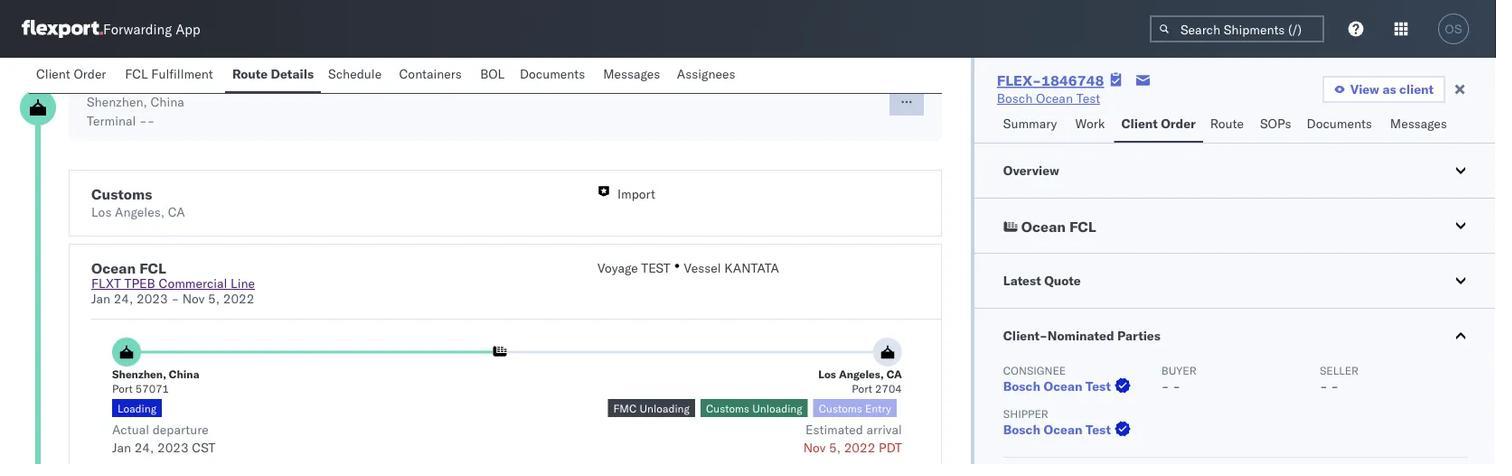 Task type: vqa. For each thing, say whether or not it's contained in the screenshot.
"Partner"
no



Task type: describe. For each thing, give the bounding box(es) containing it.
latest
[[1003, 273, 1041, 289]]

schedule
[[328, 66, 382, 82]]

jan inside shenzhen, china port 57071 loading actual departure jan 24, 2023 cst
[[112, 441, 131, 457]]

ocean down the consignee
[[1044, 379, 1083, 395]]

china for shenzhen, china port 57071 loading actual departure jan 24, 2023 cst
[[169, 368, 199, 382]]

test for shipper
[[1086, 422, 1111, 438]]

2022 inside estimated arrival nov 5, 2022 pdt
[[844, 441, 876, 457]]

client
[[1400, 81, 1434, 97]]

as
[[1383, 81, 1396, 97]]

tpeb
[[124, 276, 155, 292]]

bosch for consignee
[[1003, 379, 1041, 395]]

ocean down flex-1846748 link
[[1036, 90, 1073, 106]]

flexport. image
[[22, 20, 103, 38]]

order for rightmost 'client order' button
[[1161, 116, 1196, 132]]

0 vertical spatial bosch ocean test link
[[997, 90, 1100, 108]]

seller
[[1320, 364, 1359, 377]]

0 vertical spatial bosch ocean test
[[997, 90, 1100, 106]]

order for 'client order' button to the top
[[74, 66, 106, 82]]

fcl fulfillment
[[125, 66, 213, 82]]

nov inside ocean fcl flxt tpeb commercial line jan 24, 2023 - nov 5, 2022
[[182, 292, 205, 307]]

flex-1846748 link
[[997, 71, 1104, 90]]

containers button
[[392, 58, 473, 93]]

test
[[641, 261, 670, 277]]

los inside customs los angeles, ca
[[91, 205, 112, 221]]

2023 inside ocean fcl flxt tpeb commercial line jan 24, 2023 - nov 5, 2022
[[137, 292, 168, 307]]

work button
[[1068, 108, 1114, 143]]

shenzhen, china shenzhen, china terminal --
[[87, 75, 203, 129]]

commercial
[[159, 276, 227, 292]]

view
[[1351, 81, 1380, 97]]

flex-1846748
[[997, 71, 1104, 90]]

los angeles, ca port 2704
[[818, 368, 902, 396]]

quote
[[1044, 273, 1081, 289]]

0 vertical spatial test
[[1076, 90, 1100, 106]]

view as client
[[1351, 81, 1434, 97]]

view as client button
[[1323, 76, 1446, 103]]

route button
[[1203, 108, 1253, 143]]

1 horizontal spatial documents
[[1307, 116, 1372, 132]]

voyage
[[598, 261, 638, 277]]

ca inside customs los angeles, ca
[[168, 205, 185, 221]]

buyer
[[1162, 364, 1197, 377]]

0 vertical spatial documents
[[520, 66, 585, 82]]

forwarding app
[[103, 20, 200, 38]]

overview button
[[974, 144, 1496, 198]]

os button
[[1433, 8, 1475, 50]]

customs for customs entry
[[819, 402, 862, 416]]

fcl for ocean fcl flxt tpeb commercial line jan 24, 2023 - nov 5, 2022
[[139, 260, 166, 278]]

fulfillment
[[151, 66, 213, 82]]

port inside shenzhen, china port 57071 loading actual departure jan 24, 2023 cst
[[112, 382, 133, 396]]

client-nominated parties
[[1003, 328, 1161, 344]]

flex-
[[997, 71, 1042, 90]]

schedule button
[[321, 58, 392, 93]]

seller - -
[[1320, 364, 1359, 395]]

0 horizontal spatial documents button
[[513, 58, 596, 93]]

client for 'client order' button to the top
[[36, 66, 70, 82]]

24, inside ocean fcl flxt tpeb commercial line jan 24, 2023 - nov 5, 2022
[[114, 292, 133, 307]]

fcl fulfillment button
[[118, 58, 225, 93]]

departure
[[153, 423, 209, 438]]

bosch for shipper
[[1003, 422, 1041, 438]]

port inside the los angeles, ca port 2704
[[852, 382, 872, 396]]

fmc unloading
[[613, 402, 690, 416]]

client-nominated parties button
[[974, 309, 1496, 363]]

route for route
[[1210, 116, 1244, 132]]

client order for rightmost 'client order' button
[[1122, 116, 1196, 132]]

0 vertical spatial messages
[[603, 66, 660, 82]]

arrival
[[867, 423, 902, 438]]

sops button
[[1253, 108, 1300, 143]]

1 vertical spatial shenzhen,
[[87, 94, 147, 110]]

fcl for ocean fcl
[[1070, 218, 1096, 236]]

forwarding app link
[[22, 20, 200, 38]]

customs for customs unloading
[[706, 402, 750, 416]]

bosch ocean test for shipper
[[1003, 422, 1111, 438]]

buyer - -
[[1162, 364, 1197, 395]]

1 vertical spatial documents button
[[1300, 108, 1383, 143]]

nominated
[[1048, 328, 1114, 344]]

bosch ocean test link for consignee
[[1003, 378, 1135, 396]]

1 horizontal spatial client order button
[[1114, 108, 1203, 143]]

consignee
[[1003, 364, 1066, 377]]

los inside the los angeles, ca port 2704
[[818, 368, 836, 382]]

client order for 'client order' button to the top
[[36, 66, 106, 82]]

client for rightmost 'client order' button
[[1122, 116, 1158, 132]]

2022 inside ocean fcl flxt tpeb commercial line jan 24, 2023 - nov 5, 2022
[[223, 292, 254, 307]]

terminal
[[87, 113, 136, 129]]

shipper
[[1003, 407, 1049, 421]]

unloading for customs unloading
[[752, 402, 803, 416]]

estimated
[[806, 423, 863, 438]]

parties
[[1117, 328, 1161, 344]]

ocean fcl
[[1021, 218, 1096, 236]]

ocean fcl button
[[974, 199, 1496, 253]]

ocean down shipper
[[1044, 422, 1083, 438]]

flxt tpeb commercial line link
[[91, 276, 255, 292]]



Task type: locate. For each thing, give the bounding box(es) containing it.
bol
[[480, 66, 505, 82]]

24, inside shenzhen, china port 57071 loading actual departure jan 24, 2023 cst
[[134, 441, 154, 457]]

china down app
[[163, 75, 203, 93]]

5, down estimated
[[829, 441, 841, 457]]

customs unloading
[[706, 402, 803, 416]]

shenzhen, inside shenzhen, china port 57071 loading actual departure jan 24, 2023 cst
[[112, 368, 166, 382]]

0 horizontal spatial documents
[[520, 66, 585, 82]]

customs inside customs los angeles, ca
[[91, 186, 152, 204]]

route details
[[232, 66, 314, 82]]

5, inside ocean fcl flxt tpeb commercial line jan 24, 2023 - nov 5, 2022
[[208, 292, 220, 307]]

2 vertical spatial fcl
[[139, 260, 166, 278]]

2023
[[137, 292, 168, 307], [157, 441, 189, 457]]

ca up ocean fcl flxt tpeb commercial line jan 24, 2023 - nov 5, 2022
[[168, 205, 185, 221]]

documents button
[[513, 58, 596, 93], [1300, 108, 1383, 143]]

0 vertical spatial los
[[91, 205, 112, 221]]

jan down actual
[[112, 441, 131, 457]]

5, inside estimated arrival nov 5, 2022 pdt
[[829, 441, 841, 457]]

customs entry
[[819, 402, 891, 416]]

1 vertical spatial client order
[[1122, 116, 1196, 132]]

1 vertical spatial bosch ocean test
[[1003, 379, 1111, 395]]

jan left tpeb
[[91, 292, 110, 307]]

0 horizontal spatial 2022
[[223, 292, 254, 307]]

1 vertical spatial 24,
[[134, 441, 154, 457]]

ca
[[168, 205, 185, 221], [887, 368, 902, 382]]

1 vertical spatial 2023
[[157, 441, 189, 457]]

flxt
[[91, 276, 121, 292]]

ocean
[[1036, 90, 1073, 106], [1021, 218, 1066, 236], [91, 260, 136, 278], [1044, 379, 1083, 395], [1044, 422, 1083, 438]]

0 vertical spatial nov
[[182, 292, 205, 307]]

route inside "button"
[[1210, 116, 1244, 132]]

0 vertical spatial messages button
[[596, 58, 670, 93]]

0 horizontal spatial client order
[[36, 66, 106, 82]]

24, down actual
[[134, 441, 154, 457]]

Search Shipments (/) text field
[[1150, 15, 1325, 42]]

0 vertical spatial 24,
[[114, 292, 133, 307]]

bosch down the consignee
[[1003, 379, 1041, 395]]

0 horizontal spatial 24,
[[114, 292, 133, 307]]

shenzhen, for shenzhen, china port 57071 loading actual departure jan 24, 2023 cst
[[112, 368, 166, 382]]

1 horizontal spatial ca
[[887, 368, 902, 382]]

2 vertical spatial test
[[1086, 422, 1111, 438]]

1 horizontal spatial messages
[[1390, 116, 1447, 132]]

0 vertical spatial ca
[[168, 205, 185, 221]]

messages button
[[596, 58, 670, 93], [1383, 108, 1457, 143]]

unloading left customs entry
[[752, 402, 803, 416]]

bosch ocean test link
[[997, 90, 1100, 108], [1003, 378, 1135, 396], [1003, 421, 1135, 439]]

order down the forwarding app link at the left top of page
[[74, 66, 106, 82]]

1 horizontal spatial angeles,
[[839, 368, 884, 382]]

bosch ocean test for consignee
[[1003, 379, 1111, 395]]

order left route "button"
[[1161, 116, 1196, 132]]

voyage test
[[598, 261, 670, 277]]

2 vertical spatial bosch ocean test link
[[1003, 421, 1135, 439]]

ocean inside ocean fcl button
[[1021, 218, 1066, 236]]

client-
[[1003, 328, 1048, 344]]

vessel kantata
[[684, 261, 779, 277]]

client order
[[36, 66, 106, 82], [1122, 116, 1196, 132]]

cst
[[192, 441, 215, 457]]

route for route details
[[232, 66, 268, 82]]

route up overview 'button'
[[1210, 116, 1244, 132]]

0 horizontal spatial nov
[[182, 292, 205, 307]]

1 horizontal spatial route
[[1210, 116, 1244, 132]]

port up customs entry
[[852, 382, 872, 396]]

1 vertical spatial china
[[151, 94, 184, 110]]

bosch ocean test down shipper
[[1003, 422, 1111, 438]]

route inside button
[[232, 66, 268, 82]]

0 horizontal spatial client order button
[[29, 58, 118, 93]]

1 vertical spatial fcl
[[1070, 218, 1096, 236]]

0 horizontal spatial messages
[[603, 66, 660, 82]]

order
[[74, 66, 106, 82], [1161, 116, 1196, 132]]

bosch ocean test
[[997, 90, 1100, 106], [1003, 379, 1111, 395], [1003, 422, 1111, 438]]

customs down terminal
[[91, 186, 152, 204]]

1 vertical spatial angeles,
[[839, 368, 884, 382]]

bosch down flex-
[[997, 90, 1033, 106]]

bosch ocean test down flex-1846748 link
[[997, 90, 1100, 106]]

0 vertical spatial client
[[36, 66, 70, 82]]

0 vertical spatial jan
[[91, 292, 110, 307]]

1 horizontal spatial nov
[[803, 441, 826, 457]]

2022
[[223, 292, 254, 307], [844, 441, 876, 457]]

0 vertical spatial bosch
[[997, 90, 1033, 106]]

shenzhen,
[[87, 75, 159, 93], [87, 94, 147, 110], [112, 368, 166, 382]]

bosch ocean test link down shipper
[[1003, 421, 1135, 439]]

2 vertical spatial bosch ocean test
[[1003, 422, 1111, 438]]

1 unloading from the left
[[640, 402, 690, 416]]

documents right bol button
[[520, 66, 585, 82]]

0 horizontal spatial messages button
[[596, 58, 670, 93]]

os
[[1445, 22, 1463, 36]]

0 horizontal spatial port
[[112, 382, 133, 396]]

- inside ocean fcl flxt tpeb commercial line jan 24, 2023 - nov 5, 2022
[[171, 292, 179, 307]]

client order down "flexport." image
[[36, 66, 106, 82]]

bosch ocean test link up summary
[[997, 90, 1100, 108]]

los up flxt
[[91, 205, 112, 221]]

customs up estimated
[[819, 402, 862, 416]]

latest quote
[[1003, 273, 1081, 289]]

route left details
[[232, 66, 268, 82]]

1 horizontal spatial 2022
[[844, 441, 876, 457]]

containers
[[399, 66, 462, 82]]

work
[[1075, 116, 1105, 132]]

1 horizontal spatial unloading
[[752, 402, 803, 416]]

china up 57071 on the left bottom of the page
[[169, 368, 199, 382]]

client right work button
[[1122, 116, 1158, 132]]

sops
[[1260, 116, 1291, 132]]

1 horizontal spatial 5,
[[829, 441, 841, 457]]

fmc
[[613, 402, 637, 416]]

jan inside ocean fcl flxt tpeb commercial line jan 24, 2023 - nov 5, 2022
[[91, 292, 110, 307]]

5, left line on the left of page
[[208, 292, 220, 307]]

ocean inside ocean fcl flxt tpeb commercial line jan 24, 2023 - nov 5, 2022
[[91, 260, 136, 278]]

nov left line on the left of page
[[182, 292, 205, 307]]

0 horizontal spatial client
[[36, 66, 70, 82]]

0 vertical spatial order
[[74, 66, 106, 82]]

ca inside the los angeles, ca port 2704
[[887, 368, 902, 382]]

china for shenzhen, china shenzhen, china terminal --
[[163, 75, 203, 93]]

client order right work button
[[1122, 116, 1196, 132]]

0 vertical spatial fcl
[[125, 66, 148, 82]]

1 horizontal spatial port
[[852, 382, 872, 396]]

2023 right flxt
[[137, 292, 168, 307]]

2023 inside shenzhen, china port 57071 loading actual departure jan 24, 2023 cst
[[157, 441, 189, 457]]

0 horizontal spatial route
[[232, 66, 268, 82]]

0 vertical spatial china
[[163, 75, 203, 93]]

documents button right the bol at the top left of page
[[513, 58, 596, 93]]

0 vertical spatial 2022
[[223, 292, 254, 307]]

2 vertical spatial china
[[169, 368, 199, 382]]

fcl inside 'button'
[[125, 66, 148, 82]]

1 horizontal spatial 24,
[[134, 441, 154, 457]]

bosch ocean test down the consignee
[[1003, 379, 1111, 395]]

24, left 'commercial'
[[114, 292, 133, 307]]

ocean up latest quote
[[1021, 218, 1066, 236]]

-
[[139, 113, 147, 129], [147, 113, 155, 129], [171, 292, 179, 307], [1162, 379, 1170, 395], [1173, 379, 1181, 395], [1320, 379, 1328, 395], [1331, 379, 1339, 395]]

client
[[36, 66, 70, 82], [1122, 116, 1158, 132]]

app
[[176, 20, 200, 38]]

0 horizontal spatial jan
[[91, 292, 110, 307]]

1 horizontal spatial client order
[[1122, 116, 1196, 132]]

assignees button
[[670, 58, 746, 93]]

vessel
[[684, 261, 721, 277]]

los
[[91, 205, 112, 221], [818, 368, 836, 382]]

1 horizontal spatial jan
[[112, 441, 131, 457]]

messages button down client at top right
[[1383, 108, 1457, 143]]

import
[[617, 187, 655, 203]]

ocean down customs los angeles, ca
[[91, 260, 136, 278]]

bosch
[[997, 90, 1033, 106], [1003, 379, 1041, 395], [1003, 422, 1041, 438]]

0 horizontal spatial 5,
[[208, 292, 220, 307]]

57071
[[135, 382, 169, 396]]

0 horizontal spatial unloading
[[640, 402, 690, 416]]

1 vertical spatial test
[[1086, 379, 1111, 395]]

summary
[[1003, 116, 1057, 132]]

unloading right fmc
[[640, 402, 690, 416]]

bosch ocean test link down the consignee
[[1003, 378, 1135, 396]]

1 vertical spatial ca
[[887, 368, 902, 382]]

bosch down shipper
[[1003, 422, 1041, 438]]

1 port from the left
[[112, 382, 133, 396]]

customs
[[91, 186, 152, 204], [706, 402, 750, 416], [819, 402, 862, 416]]

nov
[[182, 292, 205, 307], [803, 441, 826, 457]]

angeles, inside the los angeles, ca port 2704
[[839, 368, 884, 382]]

fcl inside button
[[1070, 218, 1096, 236]]

fcl down forwarding
[[125, 66, 148, 82]]

0 vertical spatial 2023
[[137, 292, 168, 307]]

china
[[163, 75, 203, 93], [151, 94, 184, 110], [169, 368, 199, 382]]

1 vertical spatial 2022
[[844, 441, 876, 457]]

1 horizontal spatial documents button
[[1300, 108, 1383, 143]]

summary button
[[996, 108, 1068, 143]]

0 vertical spatial client order button
[[29, 58, 118, 93]]

port up loading
[[112, 382, 133, 396]]

2023 down departure
[[157, 441, 189, 457]]

kantata
[[724, 261, 779, 277]]

messages
[[603, 66, 660, 82], [1390, 116, 1447, 132]]

nov down estimated
[[803, 441, 826, 457]]

1 vertical spatial messages
[[1390, 116, 1447, 132]]

2 vertical spatial bosch
[[1003, 422, 1041, 438]]

shenzhen, china port 57071 loading actual departure jan 24, 2023 cst
[[112, 368, 215, 457]]

0 horizontal spatial ca
[[168, 205, 185, 221]]

overview
[[1003, 163, 1059, 179]]

angeles, up tpeb
[[115, 205, 165, 221]]

2 unloading from the left
[[752, 402, 803, 416]]

route
[[232, 66, 268, 82], [1210, 116, 1244, 132]]

pdt
[[879, 441, 902, 457]]

0 horizontal spatial order
[[74, 66, 106, 82]]

customs los angeles, ca
[[91, 186, 185, 221]]

los up customs entry
[[818, 368, 836, 382]]

0 vertical spatial documents button
[[513, 58, 596, 93]]

0 vertical spatial shenzhen,
[[87, 75, 159, 93]]

1 vertical spatial order
[[1161, 116, 1196, 132]]

bol button
[[473, 58, 513, 93]]

loading
[[118, 402, 157, 416]]

fcl up quote
[[1070, 218, 1096, 236]]

messages button left assignees
[[596, 58, 670, 93]]

0 vertical spatial route
[[232, 66, 268, 82]]

angeles, up 2704
[[839, 368, 884, 382]]

client order button right work
[[1114, 108, 1203, 143]]

1 horizontal spatial order
[[1161, 116, 1196, 132]]

test
[[1076, 90, 1100, 106], [1086, 379, 1111, 395], [1086, 422, 1111, 438]]

documents down view
[[1307, 116, 1372, 132]]

china inside shenzhen, china port 57071 loading actual departure jan 24, 2023 cst
[[169, 368, 199, 382]]

line
[[231, 276, 255, 292]]

0 vertical spatial 5,
[[208, 292, 220, 307]]

0 horizontal spatial los
[[91, 205, 112, 221]]

latest quote button
[[974, 254, 1496, 308]]

0 horizontal spatial customs
[[91, 186, 152, 204]]

client down "flexport." image
[[36, 66, 70, 82]]

2 horizontal spatial customs
[[819, 402, 862, 416]]

2 port from the left
[[852, 382, 872, 396]]

assignees
[[677, 66, 736, 82]]

route details button
[[225, 58, 321, 93]]

messages down client at top right
[[1390, 116, 1447, 132]]

shenzhen, for shenzhen, china shenzhen, china terminal --
[[87, 75, 159, 93]]

customs for customs los angeles, ca
[[91, 186, 152, 204]]

2 vertical spatial shenzhen,
[[112, 368, 166, 382]]

client order button down "flexport." image
[[29, 58, 118, 93]]

documents
[[520, 66, 585, 82], [1307, 116, 1372, 132]]

test for consignee
[[1086, 379, 1111, 395]]

details
[[271, 66, 314, 82]]

ca up 2704
[[887, 368, 902, 382]]

0 vertical spatial angeles,
[[115, 205, 165, 221]]

messages left assignees
[[603, 66, 660, 82]]

1 horizontal spatial messages button
[[1383, 108, 1457, 143]]

1 vertical spatial 5,
[[829, 441, 841, 457]]

1 horizontal spatial los
[[818, 368, 836, 382]]

1 vertical spatial client
[[1122, 116, 1158, 132]]

angeles, inside customs los angeles, ca
[[115, 205, 165, 221]]

nov inside estimated arrival nov 5, 2022 pdt
[[803, 441, 826, 457]]

1846748
[[1042, 71, 1104, 90]]

ocean fcl flxt tpeb commercial line jan 24, 2023 - nov 5, 2022
[[91, 260, 255, 307]]

1 vertical spatial messages button
[[1383, 108, 1457, 143]]

china down fcl fulfillment 'button'
[[151, 94, 184, 110]]

bosch ocean test link for shipper
[[1003, 421, 1135, 439]]

1 vertical spatial los
[[818, 368, 836, 382]]

documents button down view
[[1300, 108, 1383, 143]]

forwarding
[[103, 20, 172, 38]]

1 vertical spatial jan
[[112, 441, 131, 457]]

unloading
[[640, 402, 690, 416], [752, 402, 803, 416]]

1 vertical spatial bosch
[[1003, 379, 1041, 395]]

1 horizontal spatial client
[[1122, 116, 1158, 132]]

2704
[[875, 382, 902, 396]]

1 vertical spatial bosch ocean test link
[[1003, 378, 1135, 396]]

fcl inside ocean fcl flxt tpeb commercial line jan 24, 2023 - nov 5, 2022
[[139, 260, 166, 278]]

entry
[[865, 402, 891, 416]]

1 vertical spatial documents
[[1307, 116, 1372, 132]]

0 horizontal spatial angeles,
[[115, 205, 165, 221]]

1 vertical spatial nov
[[803, 441, 826, 457]]

1 vertical spatial client order button
[[1114, 108, 1203, 143]]

actual
[[112, 423, 149, 438]]

5,
[[208, 292, 220, 307], [829, 441, 841, 457]]

customs right fmc unloading
[[706, 402, 750, 416]]

unloading for fmc unloading
[[640, 402, 690, 416]]

estimated arrival nov 5, 2022 pdt
[[803, 423, 902, 457]]

fcl right flxt
[[139, 260, 166, 278]]

0 vertical spatial client order
[[36, 66, 106, 82]]

port
[[112, 382, 133, 396], [852, 382, 872, 396]]

1 horizontal spatial customs
[[706, 402, 750, 416]]

1 vertical spatial route
[[1210, 116, 1244, 132]]



